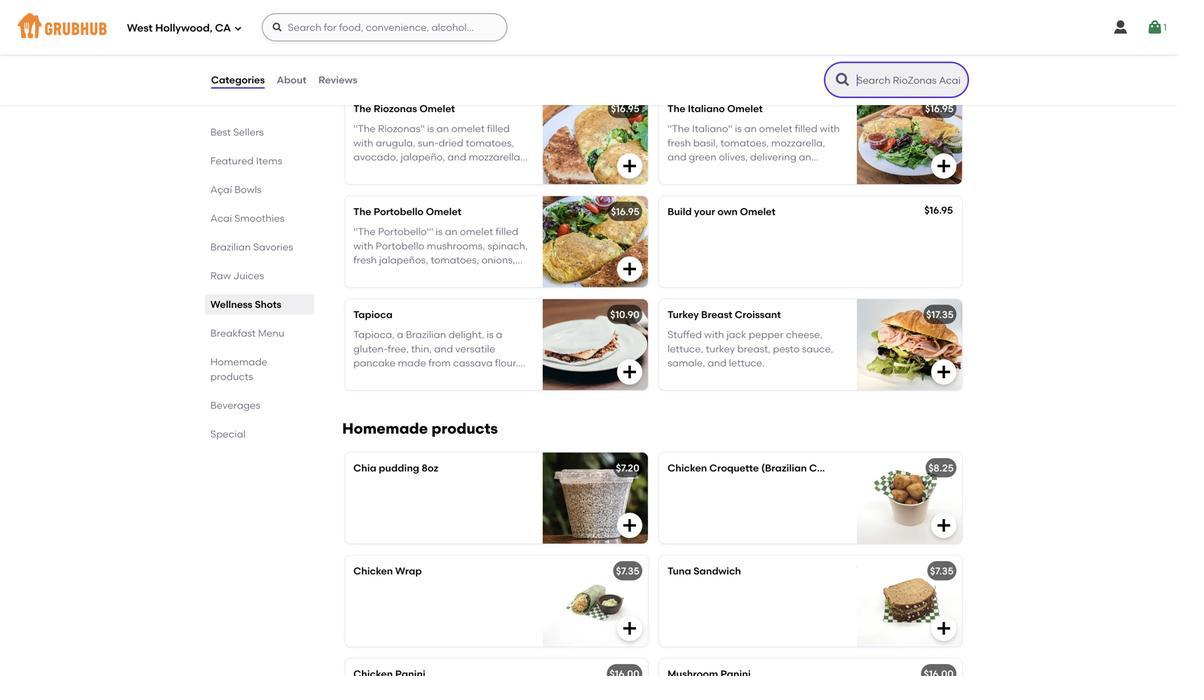 Task type: locate. For each thing, give the bounding box(es) containing it.
special
[[210, 428, 246, 440]]

lettuce,
[[668, 343, 703, 355]]

breakfast menu up the riozonas omelet
[[342, 60, 458, 78]]

menu down shots
[[258, 327, 284, 339]]

breast,
[[737, 343, 771, 355]]

products
[[210, 371, 253, 383], [432, 420, 498, 438]]

0 horizontal spatial breakfast menu
[[210, 327, 284, 339]]

svg image for tuna sandwich image
[[935, 621, 952, 638]]

$16.95 for the portobello omelet
[[611, 206, 640, 218]]

1 vertical spatial products
[[432, 420, 498, 438]]

products up beverages
[[210, 371, 253, 383]]

breast
[[701, 309, 732, 321]]

chia
[[353, 463, 376, 475]]

acai
[[210, 212, 232, 224]]

the left "italiano"
[[668, 103, 685, 115]]

wellness shots
[[210, 299, 281, 311]]

0 vertical spatial chicken
[[668, 463, 707, 475]]

tuna sandwich image
[[857, 556, 962, 647]]

chicken
[[668, 463, 707, 475], [353, 566, 393, 578]]

samale,
[[668, 357, 705, 369]]

featured items
[[210, 155, 282, 167]]

the left riozonas at the top left of page
[[353, 103, 371, 115]]

main navigation navigation
[[0, 0, 1178, 55]]

croquette
[[709, 463, 759, 475]]

0 vertical spatial homemade
[[210, 356, 267, 368]]

omelet
[[419, 103, 455, 115], [727, 103, 763, 115], [426, 206, 461, 218], [740, 206, 776, 218]]

homemade down breakfast menu tab
[[210, 356, 267, 368]]

homemade
[[210, 356, 267, 368], [342, 420, 428, 438]]

menu inside tab
[[258, 327, 284, 339]]

breakfast down wellness
[[210, 327, 256, 339]]

$16.95 for the italiano omelet
[[925, 103, 954, 115]]

0 vertical spatial breakfast
[[342, 60, 415, 78]]

0 horizontal spatial menu
[[258, 327, 284, 339]]

chicken left croquette
[[668, 463, 707, 475]]

shots
[[255, 299, 281, 311]]

search icon image
[[834, 72, 851, 88]]

0 horizontal spatial homemade
[[210, 356, 267, 368]]

omelet right portobello
[[426, 206, 461, 218]]

italiano
[[688, 103, 725, 115]]

products up 8oz on the left of page
[[432, 420, 498, 438]]

1 horizontal spatial breakfast menu
[[342, 60, 458, 78]]

homemade products up beverages
[[210, 356, 267, 383]]

wellness
[[210, 299, 252, 311]]

chicken croquette (brazilian coxinha)
[[668, 463, 853, 475]]

svg image up chicken panini image
[[621, 621, 638, 638]]

breakfast menu inside tab
[[210, 327, 284, 339]]

1 button
[[1146, 15, 1167, 40]]

raw juices tab
[[210, 269, 309, 283]]

stuffed with jack pepper cheese, lettuce, turkey breast, pesto sauce, samale, and lettuce.
[[668, 329, 833, 369]]

breakfast
[[342, 60, 415, 78], [210, 327, 256, 339]]

$7.35
[[616, 566, 640, 578], [930, 566, 954, 578]]

tuna sandwich
[[668, 566, 741, 578]]

brazilian savories
[[210, 241, 293, 253]]

best sellers tab
[[210, 125, 309, 140]]

tapioca
[[353, 309, 393, 321]]

menu up the riozonas omelet
[[418, 60, 458, 78]]

svg image
[[234, 24, 242, 33], [621, 364, 638, 381], [935, 364, 952, 381], [621, 621, 638, 638], [935, 621, 952, 638]]

items
[[256, 155, 282, 167]]

the for the portobello omelet
[[353, 206, 371, 218]]

croissant
[[735, 309, 781, 321]]

homemade products inside homemade products tab
[[210, 356, 267, 383]]

$16.95
[[611, 103, 640, 115], [925, 103, 954, 115], [924, 205, 953, 216], [611, 206, 640, 218]]

1 vertical spatial homemade products
[[342, 420, 498, 438]]

1 horizontal spatial homemade
[[342, 420, 428, 438]]

hollywood,
[[155, 22, 213, 34]]

featured
[[210, 155, 254, 167]]

tapioca image
[[543, 300, 648, 391]]

with
[[704, 329, 724, 341]]

homemade products
[[210, 356, 267, 383], [342, 420, 498, 438]]

(brazilian
[[761, 463, 807, 475]]

homemade up chia pudding 8oz
[[342, 420, 428, 438]]

1 vertical spatial homemade
[[342, 420, 428, 438]]

1 horizontal spatial $7.35
[[930, 566, 954, 578]]

the
[[353, 103, 371, 115], [668, 103, 685, 115], [353, 206, 371, 218]]

1 vertical spatial menu
[[258, 327, 284, 339]]

svg image inside 1 button
[[1146, 19, 1163, 36]]

1 horizontal spatial breakfast
[[342, 60, 415, 78]]

0 horizontal spatial homemade products
[[210, 356, 267, 383]]

0 horizontal spatial $7.35
[[616, 566, 640, 578]]

wrap
[[395, 566, 422, 578]]

omelet right own
[[740, 206, 776, 218]]

1 $7.35 from the left
[[616, 566, 640, 578]]

8oz
[[422, 463, 438, 475]]

about
[[277, 74, 306, 86]]

svg image right ca
[[234, 24, 242, 33]]

1 vertical spatial breakfast menu
[[210, 327, 284, 339]]

chicken wrap image
[[543, 556, 648, 647]]

breakfast menu
[[342, 60, 458, 78], [210, 327, 284, 339]]

svg image
[[1112, 19, 1129, 36], [1146, 19, 1163, 36], [272, 22, 283, 33], [621, 158, 638, 175], [935, 158, 952, 175], [621, 261, 638, 278], [621, 518, 638, 534], [935, 518, 952, 534]]

and
[[708, 357, 727, 369]]

0 horizontal spatial chicken
[[353, 566, 393, 578]]

beverages tab
[[210, 398, 309, 413]]

turkey
[[706, 343, 735, 355]]

the left portobello
[[353, 206, 371, 218]]

juices
[[233, 270, 264, 282]]

own
[[718, 206, 738, 218]]

homemade products tab
[[210, 355, 309, 384]]

1 horizontal spatial homemade products
[[342, 420, 498, 438]]

svg image down $17.35
[[935, 364, 952, 381]]

chicken left the 'wrap'
[[353, 566, 393, 578]]

coxinha)
[[809, 463, 853, 475]]

0 vertical spatial homemade products
[[210, 356, 267, 383]]

2 $7.35 from the left
[[930, 566, 954, 578]]

0 horizontal spatial products
[[210, 371, 253, 383]]

1
[[1163, 21, 1167, 33]]

brazilian savories tab
[[210, 240, 309, 255]]

smoothies
[[234, 212, 284, 224]]

1 vertical spatial chicken
[[353, 566, 393, 578]]

açaí bowls tab
[[210, 182, 309, 197]]

açaí bowls
[[210, 184, 262, 196]]

categories button
[[210, 55, 266, 105]]

homemade products up 8oz on the left of page
[[342, 420, 498, 438]]

açaí
[[210, 184, 232, 196]]

raw
[[210, 270, 231, 282]]

0 vertical spatial products
[[210, 371, 253, 383]]

svg image left samale, in the bottom right of the page
[[621, 364, 638, 381]]

1 horizontal spatial products
[[432, 420, 498, 438]]

omelet right riozonas at the top left of page
[[419, 103, 455, 115]]

chicken croquette (brazilian coxinha) image
[[857, 453, 962, 544]]

riozonas
[[374, 103, 417, 115]]

0 vertical spatial breakfast menu
[[342, 60, 458, 78]]

breakfast down search for food, convenience, alcohol... search field
[[342, 60, 415, 78]]

jack
[[727, 329, 746, 341]]

0 horizontal spatial breakfast
[[210, 327, 256, 339]]

chicken for chicken wrap
[[353, 566, 393, 578]]

1 vertical spatial breakfast
[[210, 327, 256, 339]]

breakfast menu down wellness shots
[[210, 327, 284, 339]]

1 horizontal spatial chicken
[[668, 463, 707, 475]]

the riozonas omelet
[[353, 103, 455, 115]]

1 horizontal spatial menu
[[418, 60, 458, 78]]

omelet right "italiano"
[[727, 103, 763, 115]]

menu
[[418, 60, 458, 78], [258, 327, 284, 339]]

svg image up mushroom panini image
[[935, 621, 952, 638]]

categories
[[211, 74, 265, 86]]



Task type: vqa. For each thing, say whether or not it's contained in the screenshot.
CA
yes



Task type: describe. For each thing, give the bounding box(es) containing it.
$7.35 for tuna sandwich
[[930, 566, 954, 578]]

chia pudding 8oz image
[[543, 453, 648, 544]]

acai smoothies
[[210, 212, 284, 224]]

best sellers
[[210, 126, 264, 138]]

build
[[668, 206, 692, 218]]

chia pudding 8oz
[[353, 463, 438, 475]]

lettuce.
[[729, 357, 765, 369]]

the portobello omelet image
[[543, 196, 648, 288]]

sandwich
[[694, 566, 741, 578]]

homemade inside homemade products tab
[[210, 356, 267, 368]]

about button
[[276, 55, 307, 105]]

svg image for turkey breast croissant "image"
[[935, 364, 952, 381]]

mushroom panini image
[[857, 659, 962, 677]]

omelet for the riozonas omelet
[[419, 103, 455, 115]]

breakfast menu tab
[[210, 326, 309, 341]]

sellers
[[233, 126, 264, 138]]

Search RioZonas Acai West Hollywood search field
[[855, 74, 963, 87]]

$7.20
[[616, 463, 640, 475]]

the for the italiano omelet
[[668, 103, 685, 115]]

the for the riozonas omelet
[[353, 103, 371, 115]]

your
[[694, 206, 715, 218]]

breakfast inside tab
[[210, 327, 256, 339]]

turkey
[[668, 309, 699, 321]]

reviews button
[[318, 55, 358, 105]]

special tab
[[210, 427, 309, 442]]

$17.35
[[926, 309, 954, 321]]

best
[[210, 126, 231, 138]]

savories
[[253, 241, 293, 253]]

the riozonas omelet image
[[543, 93, 648, 185]]

the italiano omelet
[[668, 103, 763, 115]]

ca
[[215, 22, 231, 34]]

$7.35 for chicken wrap
[[616, 566, 640, 578]]

beverages
[[210, 400, 260, 412]]

$16.95 for the riozonas omelet
[[611, 103, 640, 115]]

pepper
[[749, 329, 784, 341]]

svg image for tapioca image
[[621, 364, 638, 381]]

stuffed
[[668, 329, 702, 341]]

reviews
[[318, 74, 357, 86]]

portobello
[[374, 206, 424, 218]]

chicken for chicken croquette (brazilian coxinha)
[[668, 463, 707, 475]]

omelet for the italiano omelet
[[727, 103, 763, 115]]

svg image inside main navigation navigation
[[234, 24, 242, 33]]

the portobello omelet
[[353, 206, 461, 218]]

omelet for the portobello omelet
[[426, 206, 461, 218]]

chicken wrap
[[353, 566, 422, 578]]

0 vertical spatial menu
[[418, 60, 458, 78]]

west
[[127, 22, 153, 34]]

build your own omelet
[[668, 206, 776, 218]]

wellness shots tab
[[210, 297, 309, 312]]

the italiano omelet image
[[857, 93, 962, 185]]

featured items tab
[[210, 154, 309, 168]]

raw juices
[[210, 270, 264, 282]]

acai smoothies tab
[[210, 211, 309, 226]]

svg image for chicken wrap image
[[621, 621, 638, 638]]

$10.90
[[610, 309, 640, 321]]

sauce,
[[802, 343, 833, 355]]

turkey breast croissant
[[668, 309, 781, 321]]

cheese,
[[786, 329, 823, 341]]

west hollywood, ca
[[127, 22, 231, 34]]

brazilian
[[210, 241, 251, 253]]

$8.25
[[928, 463, 954, 475]]

turkey breast croissant image
[[857, 300, 962, 391]]

tuna
[[668, 566, 691, 578]]

bowls
[[234, 184, 262, 196]]

chicken panini image
[[543, 659, 648, 677]]

pesto
[[773, 343, 800, 355]]

pudding
[[379, 463, 419, 475]]

Search for food, convenience, alcohol... search field
[[262, 13, 507, 41]]

products inside 'homemade products'
[[210, 371, 253, 383]]



